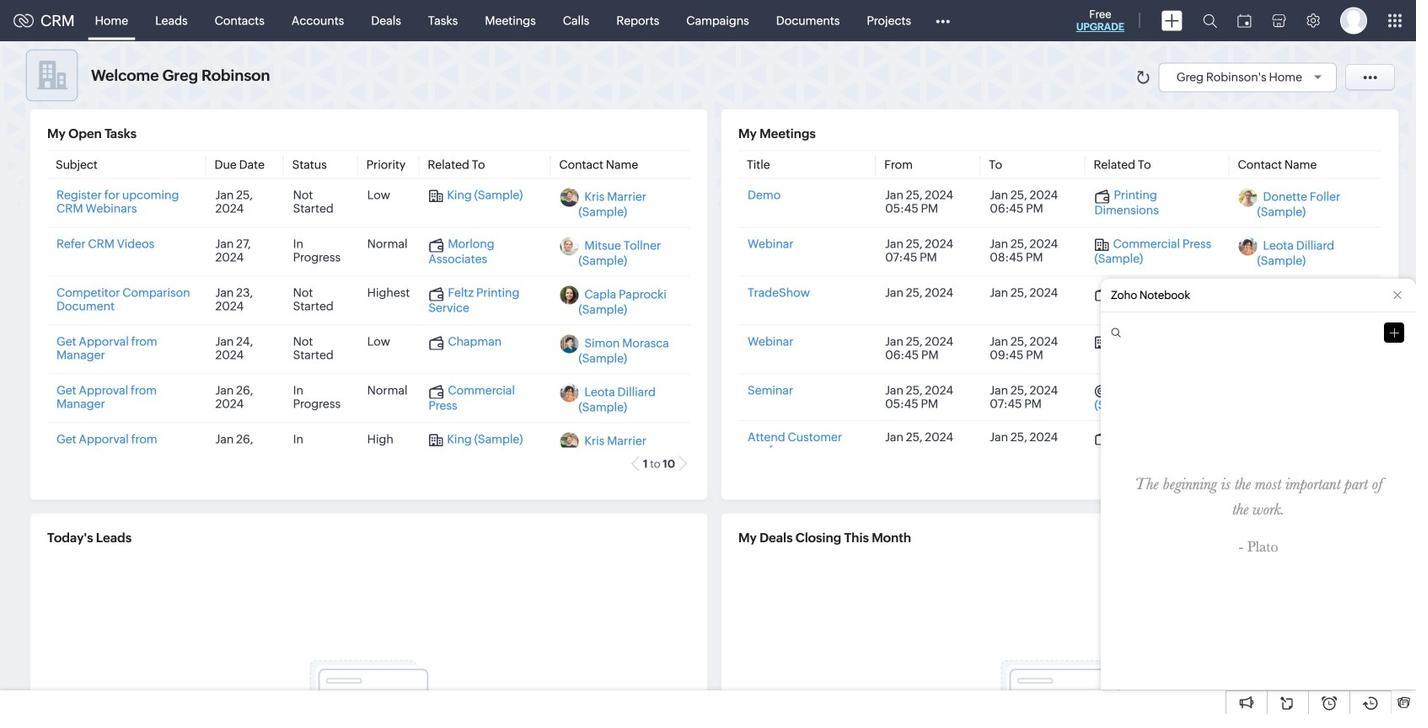 Task type: locate. For each thing, give the bounding box(es) containing it.
profile image
[[1340, 7, 1367, 34]]

profile element
[[1330, 0, 1377, 41]]

logo image
[[13, 14, 34, 27]]



Task type: describe. For each thing, give the bounding box(es) containing it.
create menu element
[[1151, 0, 1193, 41]]

search element
[[1193, 0, 1227, 41]]

create menu image
[[1162, 11, 1183, 31]]

search image
[[1203, 13, 1217, 28]]

Other Modules field
[[925, 7, 961, 34]]

calendar image
[[1237, 14, 1252, 27]]



Task type: vqa. For each thing, say whether or not it's contained in the screenshot.
second Kris from the top
no



